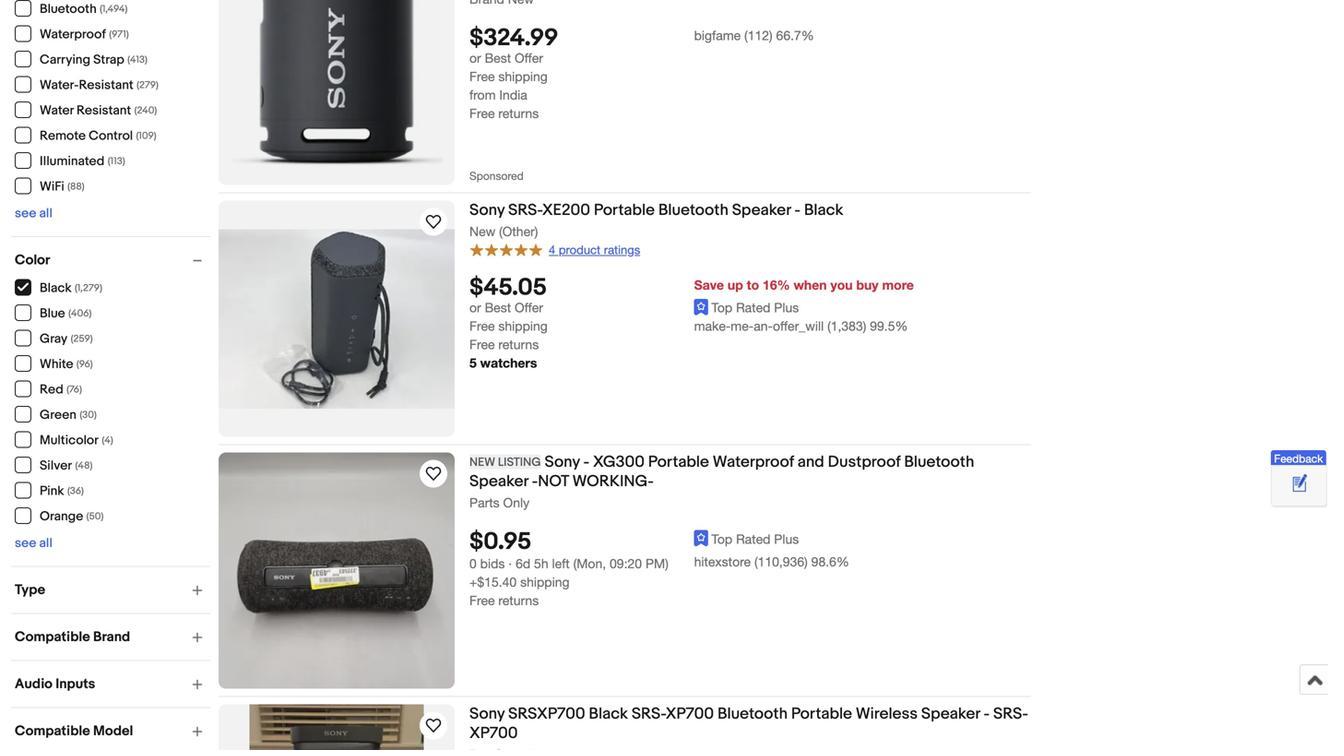 Task type: describe. For each thing, give the bounding box(es) containing it.
green
[[40, 408, 77, 423]]

top rated plus for top rated plus icon
[[712, 300, 799, 315]]

product
[[559, 243, 601, 257]]

control
[[89, 128, 133, 144]]

listing
[[498, 456, 541, 470]]

top rated plus image
[[695, 299, 709, 316]]

(30)
[[80, 409, 97, 421]]

white
[[40, 357, 73, 373]]

working-
[[573, 472, 654, 492]]

compatible model button
[[15, 723, 210, 740]]

top rated plus image
[[695, 530, 709, 547]]

illuminated (113)
[[40, 154, 125, 169]]

not
[[538, 472, 569, 492]]

(413)
[[128, 54, 148, 66]]

brand
[[93, 629, 130, 646]]

water-
[[40, 78, 79, 93]]

water
[[40, 103, 74, 119]]

resistant for water-resistant
[[79, 78, 134, 93]]

audio inputs button
[[15, 676, 210, 693]]

save
[[695, 278, 725, 293]]

buy
[[857, 278, 879, 293]]

you
[[831, 278, 853, 293]]

(1,383)
[[828, 319, 867, 334]]

srsxp700
[[509, 705, 586, 724]]

sony srsxp700 black srs-xp700 bluetooth portable wireless speaker - srs-xp700 image
[[250, 705, 424, 750]]

plus for top rated plus image
[[775, 531, 799, 547]]

wireless
[[856, 705, 918, 724]]

color button
[[15, 252, 210, 269]]

wifi
[[40, 179, 64, 195]]

5h
[[534, 556, 549, 571]]

rated for top rated plus icon
[[737, 300, 771, 315]]

plus for top rated plus icon
[[775, 300, 799, 315]]

blue
[[40, 306, 65, 322]]

·
[[509, 556, 512, 571]]

0 horizontal spatial waterproof
[[40, 27, 106, 43]]

see all button for silver
[[15, 536, 53, 552]]

speaker for srs-
[[922, 705, 981, 724]]

sony for -
[[545, 453, 580, 472]]

compatible for compatible brand
[[15, 629, 90, 646]]

sony - xg300 portable waterproof and dustproof bluetooth speaker -not working- heading
[[470, 453, 975, 492]]

(50)
[[86, 511, 104, 523]]

$45.05
[[470, 274, 547, 302]]

orange (50)
[[40, 509, 104, 525]]

portable for waterproof
[[649, 453, 710, 472]]

1 horizontal spatial xp700
[[666, 705, 714, 724]]

$324.99
[[470, 24, 559, 52]]

(113)
[[108, 156, 125, 168]]

waterproof inside sony - xg300 portable waterproof and dustproof bluetooth speaker -not working-
[[713, 453, 795, 472]]

0 horizontal spatial xp700
[[470, 724, 518, 744]]

up
[[728, 278, 744, 293]]

returns inside hitexstore (110,936) 98.6% +$15.40 shipping free returns
[[499, 593, 539, 608]]

parts only
[[470, 495, 530, 510]]

feedback
[[1275, 452, 1324, 465]]

pink (36)
[[40, 484, 84, 499]]

(971)
[[109, 29, 129, 41]]

offer_will
[[773, 319, 824, 334]]

hitexstore
[[695, 554, 751, 569]]

compatible brand button
[[15, 629, 210, 646]]

left
[[552, 556, 570, 571]]

or inside save up to 16% when you buy more or best offer
[[470, 300, 481, 315]]

parts
[[470, 495, 500, 510]]

- inside "sony srs-xe200 portable bluetooth speaker - black new (other)"
[[795, 201, 801, 220]]

watchers
[[481, 356, 537, 371]]

or inside bigfame (112) 66.7% or best offer free shipping from india free returns
[[470, 50, 481, 65]]

66.7%
[[777, 28, 815, 43]]

india
[[500, 87, 528, 102]]

black (1,279)
[[40, 281, 102, 296]]

top rated plus for top rated plus image
[[712, 531, 799, 547]]

strap
[[93, 52, 124, 68]]

white (96)
[[40, 357, 93, 373]]

(48)
[[75, 460, 93, 472]]

0
[[470, 556, 477, 571]]

bluetooth (1,494)
[[40, 2, 128, 17]]

6d
[[516, 556, 531, 571]]

4 product ratings link
[[470, 241, 641, 258]]

sony for srsxp700
[[470, 705, 505, 724]]

compatible model
[[15, 723, 133, 740]]

(88)
[[67, 181, 85, 193]]

water-resistant (279)
[[40, 78, 159, 93]]

shipping inside bigfame (112) 66.7% or best offer free shipping from india free returns
[[499, 69, 548, 84]]

see for wifi
[[15, 206, 36, 222]]

inputs
[[56, 676, 95, 693]]

sony srs-xe200 portable bluetooth speaker - black heading
[[470, 201, 844, 220]]

carrying
[[40, 52, 90, 68]]

4
[[549, 243, 556, 257]]

see all button for wifi
[[15, 206, 53, 222]]

free shipping
[[470, 319, 548, 334]]

(1,279)
[[75, 283, 102, 295]]

when
[[794, 278, 827, 293]]

make-me-an-offer_will (1,383) 99.5% free returns 5 watchers
[[470, 319, 909, 371]]

speaker inside "sony srs-xe200 portable bluetooth speaker - black new (other)"
[[733, 201, 791, 220]]

xe200
[[543, 201, 591, 220]]

free inside 'make-me-an-offer_will (1,383) 99.5% free returns 5 watchers'
[[470, 337, 495, 352]]

me-
[[731, 319, 754, 334]]

and
[[798, 453, 825, 472]]

black inside sony srsxp700 black srs-xp700 bluetooth portable wireless speaker - srs- xp700
[[589, 705, 628, 724]]

sony srsxp700 black srs-xp700 bluetooth portable wireless speaker - srs- xp700 link
[[470, 705, 1032, 747]]

(112)
[[745, 28, 773, 43]]

audio
[[15, 676, 53, 693]]

1 horizontal spatial srs-
[[632, 705, 666, 724]]

(259)
[[71, 333, 93, 345]]

bluetooth inside "sony srs-xe200 portable bluetooth speaker - black new (other)"
[[659, 201, 729, 220]]

returns inside bigfame (112) 66.7% or best offer free shipping from india free returns
[[499, 106, 539, 121]]

16%
[[763, 278, 791, 293]]

ratings
[[604, 243, 641, 257]]

remote
[[40, 128, 86, 144]]

watch sony srsxp700 black srs-xp700 bluetooth portable wireless speaker - srs-xp700 image
[[423, 715, 445, 737]]

an-
[[754, 319, 773, 334]]

rated for top rated plus image
[[737, 531, 771, 547]]

multicolor
[[40, 433, 99, 449]]



Task type: locate. For each thing, give the bounding box(es) containing it.
(406)
[[68, 308, 92, 320]]

resistant
[[79, 78, 134, 93], [77, 103, 131, 119]]

sony srs-xe200 portable bluetooth speaker - black new (other)
[[470, 201, 844, 239]]

speaker up to
[[733, 201, 791, 220]]

see all for silver
[[15, 536, 53, 552]]

0 vertical spatial waterproof
[[40, 27, 106, 43]]

portable left wireless
[[792, 705, 853, 724]]

5 free from the top
[[470, 593, 495, 608]]

2 vertical spatial returns
[[499, 593, 539, 608]]

0 vertical spatial top rated plus
[[712, 300, 799, 315]]

1 vertical spatial offer
[[515, 300, 543, 315]]

waterproof
[[40, 27, 106, 43], [713, 453, 795, 472]]

0 vertical spatial plus
[[775, 300, 799, 315]]

returns up the watchers on the top left of the page
[[499, 337, 539, 352]]

wifi (88)
[[40, 179, 85, 195]]

0 vertical spatial top
[[712, 300, 733, 315]]

0 vertical spatial all
[[39, 206, 53, 222]]

best up from
[[485, 50, 511, 65]]

0 vertical spatial offer
[[515, 50, 543, 65]]

see all down orange
[[15, 536, 53, 552]]

1 best from the top
[[485, 50, 511, 65]]

compatible down audio inputs
[[15, 723, 90, 740]]

portable inside sony - xg300 portable waterproof and dustproof bluetooth speaker -not working-
[[649, 453, 710, 472]]

pm)
[[646, 556, 669, 571]]

1 vertical spatial top rated plus
[[712, 531, 799, 547]]

offer up india
[[515, 50, 543, 65]]

waterproof left and
[[713, 453, 795, 472]]

returns inside 'make-me-an-offer_will (1,383) 99.5% free returns 5 watchers'
[[499, 337, 539, 352]]

0 vertical spatial best
[[485, 50, 511, 65]]

best inside save up to 16% when you buy more or best offer
[[485, 300, 511, 315]]

3 free from the top
[[470, 319, 495, 334]]

1 see all from the top
[[15, 206, 53, 222]]

see up the type
[[15, 536, 36, 552]]

bluetooth
[[40, 2, 97, 17], [659, 201, 729, 220], [905, 453, 975, 472], [718, 705, 788, 724]]

multicolor (4)
[[40, 433, 113, 449]]

1 or from the top
[[470, 50, 481, 65]]

compatible brand
[[15, 629, 130, 646]]

from
[[470, 87, 496, 102]]

shipping inside hitexstore (110,936) 98.6% +$15.40 shipping free returns
[[521, 574, 570, 590]]

3 returns from the top
[[499, 593, 539, 608]]

sony for srs-
[[470, 201, 505, 220]]

2 top from the top
[[712, 531, 733, 547]]

waterproof (971)
[[40, 27, 129, 43]]

offer inside bigfame (112) 66.7% or best offer free shipping from india free returns
[[515, 50, 543, 65]]

0 horizontal spatial srs-
[[509, 201, 543, 220]]

(76)
[[67, 384, 82, 396]]

1 rated from the top
[[737, 300, 771, 315]]

sony right listing
[[545, 453, 580, 472]]

sony right watch sony srsxp700 black srs-xp700 bluetooth portable wireless speaker - srs-xp700 image
[[470, 705, 505, 724]]

new left listing
[[470, 456, 496, 470]]

bids
[[481, 556, 505, 571]]

(279)
[[137, 80, 159, 92]]

(mon,
[[574, 556, 606, 571]]

best inside bigfame (112) 66.7% or best offer free shipping from india free returns
[[485, 50, 511, 65]]

0 bids · 6d 5h left (mon, 09:20 pm)
[[470, 556, 669, 571]]

orange
[[40, 509, 83, 525]]

bigfame (112) 66.7% or best offer free shipping from india free returns
[[470, 28, 815, 121]]

only
[[503, 495, 530, 510]]

speaker right wireless
[[922, 705, 981, 724]]

0 vertical spatial new
[[470, 224, 496, 239]]

5
[[470, 356, 477, 371]]

see all down wifi
[[15, 206, 53, 222]]

remote control (109)
[[40, 128, 157, 144]]

2 vertical spatial portable
[[792, 705, 853, 724]]

see all button down orange
[[15, 536, 53, 552]]

2 plus from the top
[[775, 531, 799, 547]]

or up from
[[470, 50, 481, 65]]

0 vertical spatial portable
[[594, 201, 655, 220]]

- inside sony srsxp700 black srs-xp700 bluetooth portable wireless speaker - srs- xp700
[[984, 705, 990, 724]]

returns
[[499, 106, 539, 121], [499, 337, 539, 352], [499, 593, 539, 608]]

1 vertical spatial see all button
[[15, 536, 53, 552]]

2 all from the top
[[39, 536, 53, 552]]

99.5%
[[871, 319, 909, 334]]

1 vertical spatial see all
[[15, 536, 53, 552]]

2 top rated plus from the top
[[712, 531, 799, 547]]

plus
[[775, 300, 799, 315], [775, 531, 799, 547]]

(1,494)
[[100, 3, 128, 15]]

sony - xg300 portable waterproof and dustproof bluetooth speaker -not working-
[[470, 453, 975, 492]]

best up free shipping
[[485, 300, 511, 315]]

waterproof up 'carrying' at the top
[[40, 27, 106, 43]]

model
[[93, 723, 133, 740]]

(240)
[[134, 105, 157, 117]]

water resistant (240)
[[40, 103, 157, 119]]

see
[[15, 206, 36, 222], [15, 536, 36, 552]]

rated up an-
[[737, 300, 771, 315]]

top for top rated plus icon
[[712, 300, 733, 315]]

portable for bluetooth
[[594, 201, 655, 220]]

new inside "sony srs-xe200 portable bluetooth speaker - black new (other)"
[[470, 224, 496, 239]]

1 top rated plus from the top
[[712, 300, 799, 315]]

top rated plus up (110,936)
[[712, 531, 799, 547]]

0 vertical spatial compatible
[[15, 629, 90, 646]]

portable
[[594, 201, 655, 220], [649, 453, 710, 472], [792, 705, 853, 724]]

1 vertical spatial speaker
[[470, 472, 529, 492]]

(other)
[[499, 224, 538, 239]]

1 plus from the top
[[775, 300, 799, 315]]

1 new from the top
[[470, 224, 496, 239]]

see for silver
[[15, 536, 36, 552]]

or
[[470, 50, 481, 65], [470, 300, 481, 315]]

0 vertical spatial sony
[[470, 201, 505, 220]]

black
[[805, 201, 844, 220], [40, 281, 72, 296], [589, 705, 628, 724]]

1 vertical spatial black
[[40, 281, 72, 296]]

shipping up the watchers on the top left of the page
[[499, 319, 548, 334]]

sony srs-xe200 portable bluetooth speaker - black link
[[470, 201, 1032, 223]]

see up color
[[15, 206, 36, 222]]

0 vertical spatial see all button
[[15, 206, 53, 222]]

see all button down wifi
[[15, 206, 53, 222]]

2 or from the top
[[470, 300, 481, 315]]

1 vertical spatial compatible
[[15, 723, 90, 740]]

top for top rated plus image
[[712, 531, 733, 547]]

1 vertical spatial waterproof
[[713, 453, 795, 472]]

offer inside save up to 16% when you buy more or best offer
[[515, 300, 543, 315]]

gray (259)
[[40, 331, 93, 347]]

4 product ratings
[[549, 243, 641, 257]]

1 vertical spatial resistant
[[77, 103, 131, 119]]

1 vertical spatial or
[[470, 300, 481, 315]]

returns down india
[[499, 106, 539, 121]]

black up blue
[[40, 281, 72, 296]]

2 compatible from the top
[[15, 723, 90, 740]]

new inside sony - xg300 portable waterproof and dustproof bluetooth speaker -not working- heading
[[470, 456, 496, 470]]

hitexstore (110,936) 98.6% +$15.40 shipping free returns
[[470, 554, 850, 608]]

1 vertical spatial shipping
[[499, 319, 548, 334]]

4 free from the top
[[470, 337, 495, 352]]

2 vertical spatial shipping
[[521, 574, 570, 590]]

speaker
[[733, 201, 791, 220], [470, 472, 529, 492], [922, 705, 981, 724]]

2 horizontal spatial speaker
[[922, 705, 981, 724]]

resistant down strap
[[79, 78, 134, 93]]

sony - xg300 portable waterproof and dustproof bluetooth speaker -not working- image
[[219, 453, 455, 689]]

portable inside "sony srs-xe200 portable bluetooth speaker - black new (other)"
[[594, 201, 655, 220]]

black inside "sony srs-xe200 portable bluetooth speaker - black new (other)"
[[805, 201, 844, 220]]

all down wifi
[[39, 206, 53, 222]]

resistant down water-resistant (279)
[[77, 103, 131, 119]]

1 vertical spatial portable
[[649, 453, 710, 472]]

2 returns from the top
[[499, 337, 539, 352]]

speaker down new listing
[[470, 472, 529, 492]]

speaker for portable
[[470, 472, 529, 492]]

2 see from the top
[[15, 536, 36, 552]]

09:20
[[610, 556, 642, 571]]

1 all from the top
[[39, 206, 53, 222]]

2 free from the top
[[470, 106, 495, 121]]

2 offer from the top
[[515, 300, 543, 315]]

0 vertical spatial resistant
[[79, 78, 134, 93]]

0 vertical spatial rated
[[737, 300, 771, 315]]

sony up (other)
[[470, 201, 505, 220]]

98.6%
[[812, 554, 850, 569]]

bigfame
[[695, 28, 741, 43]]

speaker inside sony srsxp700 black srs-xp700 bluetooth portable wireless speaker - srs- xp700
[[922, 705, 981, 724]]

sony
[[470, 201, 505, 220], [545, 453, 580, 472], [470, 705, 505, 724]]

see all
[[15, 206, 53, 222], [15, 536, 53, 552]]

0 vertical spatial shipping
[[499, 69, 548, 84]]

speaker inside sony - xg300 portable waterproof and dustproof bluetooth speaker -not working-
[[470, 472, 529, 492]]

audio inputs
[[15, 676, 95, 693]]

free inside hitexstore (110,936) 98.6% +$15.40 shipping free returns
[[470, 593, 495, 608]]

$0.95
[[470, 528, 532, 556]]

see all button
[[15, 206, 53, 222], [15, 536, 53, 552]]

srs- inside "sony srs-xe200 portable bluetooth speaker - black new (other)"
[[509, 201, 543, 220]]

top right top rated plus icon
[[712, 300, 733, 315]]

2 vertical spatial sony
[[470, 705, 505, 724]]

rated up (110,936)
[[737, 531, 771, 547]]

compatible up audio inputs
[[15, 629, 90, 646]]

+$15.40
[[470, 574, 517, 590]]

1 vertical spatial plus
[[775, 531, 799, 547]]

0 horizontal spatial speaker
[[470, 472, 529, 492]]

new left (other)
[[470, 224, 496, 239]]

sony inside sony - xg300 portable waterproof and dustproof bluetooth speaker -not working-
[[545, 453, 580, 472]]

0 vertical spatial or
[[470, 50, 481, 65]]

all for wifi
[[39, 206, 53, 222]]

1 returns from the top
[[499, 106, 539, 121]]

or up free shipping
[[470, 300, 481, 315]]

0 vertical spatial speaker
[[733, 201, 791, 220]]

black up when
[[805, 201, 844, 220]]

1 vertical spatial top
[[712, 531, 733, 547]]

(109)
[[136, 130, 157, 142]]

returns down +$15.40
[[499, 593, 539, 608]]

portable inside sony srsxp700 black srs-xp700 bluetooth portable wireless speaker - srs- xp700
[[792, 705, 853, 724]]

2 best from the top
[[485, 300, 511, 315]]

sony inside sony srsxp700 black srs-xp700 bluetooth portable wireless speaker - srs- xp700
[[470, 705, 505, 724]]

2 vertical spatial black
[[589, 705, 628, 724]]

0 vertical spatial see all
[[15, 206, 53, 222]]

see all for wifi
[[15, 206, 53, 222]]

red
[[40, 382, 63, 398]]

1 free from the top
[[470, 69, 495, 84]]

2 horizontal spatial black
[[805, 201, 844, 220]]

2 rated from the top
[[737, 531, 771, 547]]

2 new from the top
[[470, 456, 496, 470]]

1 vertical spatial best
[[485, 300, 511, 315]]

(4)
[[102, 435, 113, 447]]

all for silver
[[39, 536, 53, 552]]

1 offer from the top
[[515, 50, 543, 65]]

sony srs-xe200 portable bluetooth speaker - black image
[[219, 229, 455, 409]]

1 see all button from the top
[[15, 206, 53, 222]]

resistant for water resistant
[[77, 103, 131, 119]]

all down orange
[[39, 536, 53, 552]]

1 top from the top
[[712, 300, 733, 315]]

bluetooth inside sony - xg300 portable waterproof and dustproof bluetooth speaker -not working-
[[905, 453, 975, 472]]

1 see from the top
[[15, 206, 36, 222]]

best
[[485, 50, 511, 65], [485, 300, 511, 315]]

dustproof
[[828, 453, 901, 472]]

1 horizontal spatial speaker
[[733, 201, 791, 220]]

2 see all button from the top
[[15, 536, 53, 552]]

sony xb13 extra bass portable ip67 waterproof/dustproof wireless speaker new image
[[219, 0, 455, 185]]

illuminated
[[40, 154, 105, 169]]

silver
[[40, 458, 72, 474]]

bluetooth inside sony srsxp700 black srs-xp700 bluetooth portable wireless speaker - srs- xp700
[[718, 705, 788, 724]]

1 vertical spatial rated
[[737, 531, 771, 547]]

0 vertical spatial returns
[[499, 106, 539, 121]]

0 vertical spatial see
[[15, 206, 36, 222]]

1 vertical spatial see
[[15, 536, 36, 552]]

1 vertical spatial new
[[470, 456, 496, 470]]

red (76)
[[40, 382, 82, 398]]

1 vertical spatial all
[[39, 536, 53, 552]]

carrying strap (413)
[[40, 52, 148, 68]]

1 vertical spatial sony
[[545, 453, 580, 472]]

portable up ratings
[[594, 201, 655, 220]]

offer up free shipping
[[515, 300, 543, 315]]

black right srsxp700
[[589, 705, 628, 724]]

top rated plus up an-
[[712, 300, 799, 315]]

plus up (110,936)
[[775, 531, 799, 547]]

1 compatible from the top
[[15, 629, 90, 646]]

color
[[15, 252, 50, 269]]

1 horizontal spatial black
[[589, 705, 628, 724]]

shipping up india
[[499, 69, 548, 84]]

compatible for compatible model
[[15, 723, 90, 740]]

top right top rated plus image
[[712, 531, 733, 547]]

shipping down the 5h
[[521, 574, 570, 590]]

watch sony srs-xe200 portable bluetooth speaker - black image
[[423, 211, 445, 233]]

0 vertical spatial black
[[805, 201, 844, 220]]

top rated plus
[[712, 300, 799, 315], [712, 531, 799, 547]]

sony inside "sony srs-xe200 portable bluetooth speaker - black new (other)"
[[470, 201, 505, 220]]

plus up offer_will
[[775, 300, 799, 315]]

make-
[[695, 319, 731, 334]]

1 horizontal spatial waterproof
[[713, 453, 795, 472]]

1 vertical spatial returns
[[499, 337, 539, 352]]

0 horizontal spatial black
[[40, 281, 72, 296]]

2 vertical spatial speaker
[[922, 705, 981, 724]]

sony srsxp700 black srs-xp700 bluetooth portable wireless speaker - srs- xp700 heading
[[470, 705, 1029, 744]]

portable right xg300
[[649, 453, 710, 472]]

2 see all from the top
[[15, 536, 53, 552]]

(96)
[[77, 359, 93, 371]]

2 horizontal spatial srs-
[[994, 705, 1029, 724]]

offer
[[515, 50, 543, 65], [515, 300, 543, 315]]

watch sony - xg300 portable waterproof and dustproof bluetooth speaker -not working- image
[[423, 463, 445, 485]]



Task type: vqa. For each thing, say whether or not it's contained in the screenshot.
"-" in the Sony SRSXP700 Black SRS-XP700 Bluetooth Portable Wireless Speaker - SRS- XP700
yes



